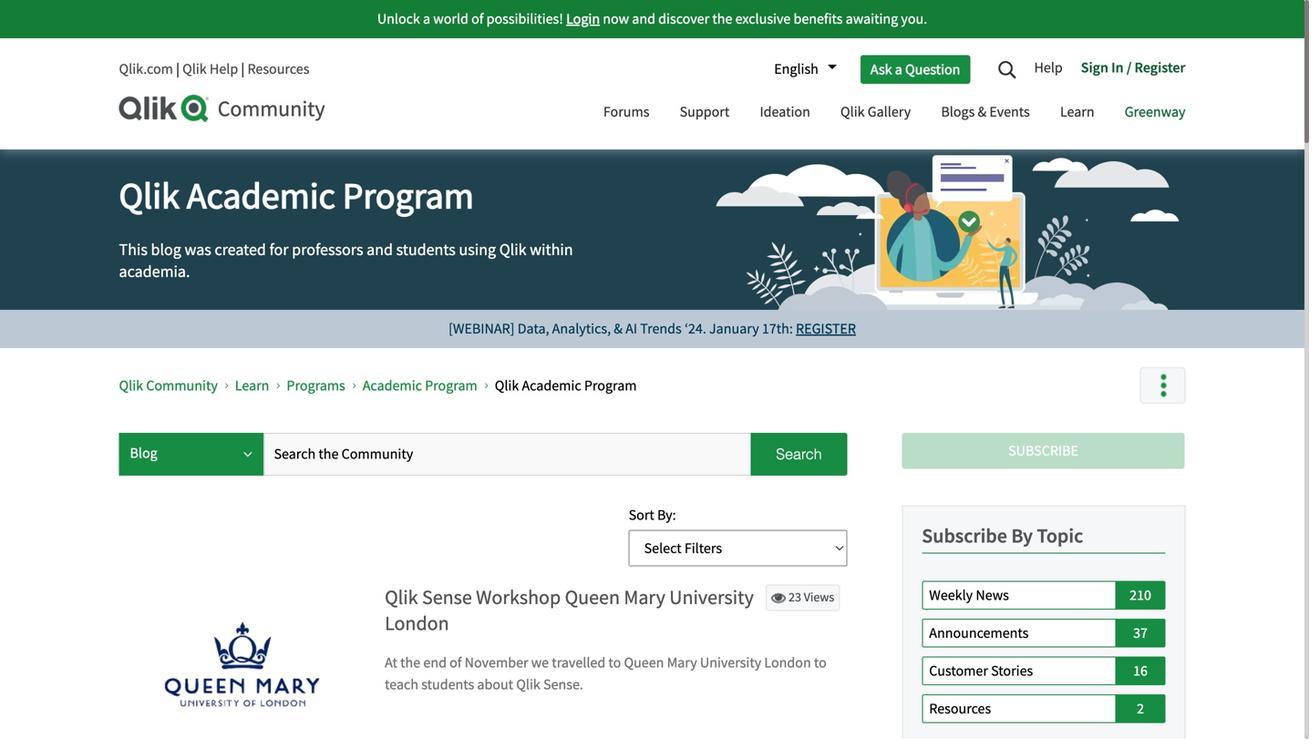 Task type: locate. For each thing, give the bounding box(es) containing it.
mary down sort
[[624, 585, 665, 611]]

to
[[608, 654, 621, 672], [814, 654, 827, 672]]

resources link
[[247, 60, 309, 78], [922, 695, 1116, 723]]

& left ai
[[614, 320, 623, 338]]

customer stories
[[929, 662, 1033, 681]]

menu bar
[[590, 87, 1199, 140]]

1 horizontal spatial learn
[[1060, 103, 1095, 121]]

community inside list
[[146, 377, 218, 395]]

1 | from the left
[[176, 60, 180, 78]]

0 horizontal spatial queen
[[565, 585, 620, 611]]

1 vertical spatial resources link
[[922, 695, 1116, 723]]

1 horizontal spatial |
[[241, 60, 245, 78]]

0 vertical spatial students
[[396, 239, 456, 260]]

1 horizontal spatial a
[[895, 60, 902, 79]]

0 vertical spatial learn
[[1060, 103, 1095, 121]]

unlock
[[377, 10, 420, 28]]

23                                       views
[[786, 589, 834, 606]]

2 horizontal spatial academic
[[522, 377, 581, 395]]

and right now
[[632, 10, 655, 28]]

a
[[423, 10, 430, 28], [895, 60, 902, 79]]

program down [webinar]
[[425, 377, 478, 395]]

students left using at the top of the page
[[396, 239, 456, 260]]

search button
[[751, 433, 847, 476]]

Search this blog text field
[[263, 433, 751, 476]]

list
[[119, 362, 1136, 410], [922, 581, 1166, 733]]

qlik community
[[119, 377, 218, 395]]

1 horizontal spatial to
[[814, 654, 827, 672]]

to right travelled
[[608, 654, 621, 672]]

1 vertical spatial mary
[[667, 654, 697, 672]]

image not found image
[[119, 585, 365, 739]]

login link
[[566, 10, 600, 28]]

views image
[[771, 591, 786, 606]]

1 horizontal spatial &
[[978, 103, 987, 121]]

resources link right qlik help link at left top
[[247, 60, 309, 78]]

0 vertical spatial resources
[[247, 60, 309, 78]]

the
[[712, 10, 732, 28], [400, 654, 420, 672]]

0 vertical spatial and
[[632, 10, 655, 28]]

academic
[[187, 173, 335, 220], [363, 377, 422, 395], [522, 377, 581, 395]]

1 horizontal spatial resources
[[929, 700, 991, 718]]

1 horizontal spatial of
[[471, 10, 484, 28]]

1 vertical spatial qlik academic program
[[495, 377, 637, 395]]

a inside ask a question link
[[895, 60, 902, 79]]

blogs
[[941, 103, 975, 121]]

university inside the qlik sense workshop queen mary university london
[[669, 585, 754, 611]]

university inside at the end of november we travelled to queen mary university london to teach students about qlik sense.
[[700, 654, 761, 672]]

a right ask
[[895, 60, 902, 79]]

professors
[[292, 239, 363, 260]]

qlik inside this blog was created for professors and students using qlik within academia.
[[499, 239, 527, 260]]

a for ask
[[895, 60, 902, 79]]

help link
[[1034, 52, 1072, 87]]

| right qlik help link at left top
[[241, 60, 245, 78]]

programs
[[287, 377, 345, 395]]

and right professors
[[367, 239, 393, 260]]

learn link
[[235, 377, 269, 395]]

created
[[215, 239, 266, 260]]

learn left programs link
[[235, 377, 269, 395]]

topic
[[1037, 523, 1083, 548]]

ai
[[626, 320, 637, 338]]

blogs & events
[[941, 103, 1030, 121]]

about
[[477, 676, 513, 694]]

0 vertical spatial university
[[669, 585, 754, 611]]

0 horizontal spatial and
[[367, 239, 393, 260]]

weekly news
[[929, 586, 1009, 605]]

1 vertical spatial london
[[764, 654, 811, 672]]

benefits
[[794, 10, 843, 28]]

1 vertical spatial the
[[400, 654, 420, 672]]

we
[[531, 654, 549, 672]]

workshop
[[476, 585, 561, 611]]

qlik academic program up for
[[119, 173, 474, 220]]

0 vertical spatial london
[[385, 611, 449, 637]]

0 vertical spatial mary
[[624, 585, 665, 611]]

students down end
[[421, 676, 474, 694]]

0 horizontal spatial the
[[400, 654, 420, 672]]

1 horizontal spatial queen
[[624, 654, 664, 672]]

sort by:
[[629, 506, 676, 525]]

qlik image
[[119, 95, 210, 122]]

london down views 'image'
[[764, 654, 811, 672]]

resources right qlik help link at left top
[[247, 60, 309, 78]]

of
[[471, 10, 484, 28], [450, 654, 462, 672]]

now
[[603, 10, 629, 28]]

queen up travelled
[[565, 585, 620, 611]]

/
[[1127, 58, 1132, 77]]

academic down the data,
[[522, 377, 581, 395]]

announcements
[[929, 624, 1029, 643]]

1 vertical spatial &
[[614, 320, 623, 338]]

qlik academic program
[[119, 173, 474, 220], [495, 377, 637, 395]]

0 horizontal spatial |
[[176, 60, 180, 78]]

the right discover
[[712, 10, 732, 28]]

0 vertical spatial &
[[978, 103, 987, 121]]

1 horizontal spatial qlik academic program
[[495, 377, 637, 395]]

queen down qlik sense workshop queen mary university london link
[[624, 654, 664, 672]]

1 horizontal spatial help
[[1034, 58, 1063, 77]]

help up qlik image
[[210, 60, 238, 78]]

0 vertical spatial resources link
[[247, 60, 309, 78]]

qlik academic program down analytics,
[[495, 377, 637, 395]]

of right world
[[471, 10, 484, 28]]

0 horizontal spatial a
[[423, 10, 430, 28]]

0 horizontal spatial learn
[[235, 377, 269, 395]]

1 vertical spatial resources
[[929, 700, 991, 718]]

1 horizontal spatial london
[[764, 654, 811, 672]]

0 vertical spatial queen
[[565, 585, 620, 611]]

1 vertical spatial list
[[922, 581, 1166, 733]]

resources link down customer stories link
[[922, 695, 1116, 723]]

|
[[176, 60, 180, 78], [241, 60, 245, 78]]

to down views
[[814, 654, 827, 672]]

of inside at the end of november we travelled to queen mary university london to teach students about qlik sense.
[[450, 654, 462, 672]]

program
[[343, 173, 474, 220], [425, 377, 478, 395], [584, 377, 637, 395]]

queen
[[565, 585, 620, 611], [624, 654, 664, 672]]

qlik inside qlik gallery link
[[841, 103, 865, 121]]

23
[[789, 589, 801, 606]]

analytics,
[[552, 320, 611, 338]]

1 vertical spatial community
[[146, 377, 218, 395]]

1 vertical spatial learn
[[235, 377, 269, 395]]

ask a question link
[[861, 55, 970, 84]]

academic right programs link
[[363, 377, 422, 395]]

qlik
[[182, 60, 207, 78], [841, 103, 865, 121], [119, 173, 179, 220], [499, 239, 527, 260], [119, 377, 143, 395], [495, 377, 519, 395], [385, 585, 418, 611], [516, 676, 540, 694]]

1 vertical spatial of
[[450, 654, 462, 672]]

community link
[[119, 95, 572, 123]]

sign
[[1081, 58, 1109, 77]]

1 vertical spatial and
[[367, 239, 393, 260]]

university
[[669, 585, 754, 611], [700, 654, 761, 672]]

1 horizontal spatial the
[[712, 10, 732, 28]]

possibilities!
[[487, 10, 563, 28]]

of right end
[[450, 654, 462, 672]]

learn for learn dropdown button
[[1060, 103, 1095, 121]]

0 vertical spatial of
[[471, 10, 484, 28]]

learn inside dropdown button
[[1060, 103, 1095, 121]]

210
[[1130, 586, 1151, 605]]

by:
[[657, 506, 676, 525]]

academic up for
[[187, 173, 335, 220]]

announcements link
[[922, 619, 1116, 648]]

search
[[776, 446, 822, 463]]

0 horizontal spatial to
[[608, 654, 621, 672]]

community
[[218, 95, 325, 123], [146, 377, 218, 395]]

queen inside the qlik sense workshop queen mary university london
[[565, 585, 620, 611]]

1 vertical spatial university
[[700, 654, 761, 672]]

academic program
[[363, 377, 478, 395]]

| right qlik.com link
[[176, 60, 180, 78]]

login
[[566, 10, 600, 28]]

0 horizontal spatial help
[[210, 60, 238, 78]]

blog
[[151, 239, 181, 260]]

1 horizontal spatial mary
[[667, 654, 697, 672]]

subscribe by topic heading
[[922, 523, 1083, 548]]

community down qlik.com | qlik help | resources
[[218, 95, 325, 123]]

the right at
[[400, 654, 420, 672]]

a left world
[[423, 10, 430, 28]]

help left sign
[[1034, 58, 1063, 77]]

of for november
[[450, 654, 462, 672]]

end
[[423, 654, 447, 672]]

question
[[905, 60, 960, 79]]

2 to from the left
[[814, 654, 827, 672]]

resources down customer
[[929, 700, 991, 718]]

0 vertical spatial a
[[423, 10, 430, 28]]

1 vertical spatial students
[[421, 676, 474, 694]]

community left learn link
[[146, 377, 218, 395]]

students
[[396, 239, 456, 260], [421, 676, 474, 694]]

0 horizontal spatial qlik academic program
[[119, 173, 474, 220]]

1 vertical spatial a
[[895, 60, 902, 79]]

0 horizontal spatial london
[[385, 611, 449, 637]]

mary down qlik sense workshop queen mary university london link
[[667, 654, 697, 672]]

london up end
[[385, 611, 449, 637]]

& right 'blogs'
[[978, 103, 987, 121]]

learn down sign
[[1060, 103, 1095, 121]]

sign in / register
[[1081, 58, 1186, 77]]

views
[[804, 589, 834, 606]]

a for unlock
[[423, 10, 430, 28]]

1 vertical spatial queen
[[624, 654, 664, 672]]

resources
[[247, 60, 309, 78], [929, 700, 991, 718]]

qlik community link
[[119, 377, 218, 395]]

0 vertical spatial community
[[218, 95, 325, 123]]

0 vertical spatial list
[[119, 362, 1136, 410]]

0 horizontal spatial resources
[[247, 60, 309, 78]]

0 horizontal spatial resources link
[[247, 60, 309, 78]]

london
[[385, 611, 449, 637], [764, 654, 811, 672]]

0 horizontal spatial of
[[450, 654, 462, 672]]

0 horizontal spatial mary
[[624, 585, 665, 611]]



Task type: describe. For each thing, give the bounding box(es) containing it.
'24.
[[685, 320, 706, 338]]

learn for learn link
[[235, 377, 269, 395]]

2 | from the left
[[241, 60, 245, 78]]

unlock a world of possibilities! login now and discover the exclusive benefits awaiting you.
[[377, 10, 927, 28]]

1 to from the left
[[608, 654, 621, 672]]

data,
[[518, 320, 549, 338]]

using
[[459, 239, 496, 260]]

at the end of november we travelled to queen mary university london to teach students about qlik sense.
[[385, 654, 827, 694]]

greenway
[[1125, 103, 1186, 121]]

for
[[269, 239, 289, 260]]

1 horizontal spatial academic
[[363, 377, 422, 395]]

program down ai
[[584, 377, 637, 395]]

qlik.com link
[[119, 60, 173, 78]]

subscribe by topic
[[922, 523, 1083, 548]]

list containing qlik community
[[119, 362, 1136, 410]]

qlik gallery link
[[827, 87, 925, 140]]

within
[[530, 239, 573, 260]]

mary inside at the end of november we travelled to queen mary university london to teach students about qlik sense.
[[667, 654, 697, 672]]

37
[[1133, 624, 1148, 643]]

17th:
[[762, 320, 793, 338]]

register
[[1135, 58, 1186, 77]]

customer stories link
[[922, 657, 1116, 686]]

gallery
[[868, 103, 911, 121]]

mary inside the qlik sense workshop queen mary university london
[[624, 585, 665, 611]]

register
[[796, 320, 856, 338]]

qlik gallery
[[841, 103, 911, 121]]

queen inside at the end of november we travelled to queen mary university london to teach students about qlik sense.
[[624, 654, 664, 672]]

you.
[[901, 10, 927, 28]]

ask a question
[[871, 60, 960, 79]]

qlik inside at the end of november we travelled to queen mary university london to teach students about qlik sense.
[[516, 676, 540, 694]]

weekly news link
[[922, 581, 1116, 610]]

qlik academic program inside list
[[495, 377, 637, 395]]

in
[[1112, 58, 1124, 77]]

london inside the qlik sense workshop queen mary university london
[[385, 611, 449, 637]]

ideation button
[[746, 87, 824, 140]]

awaiting
[[846, 10, 898, 28]]

list containing weekly news
[[922, 581, 1166, 733]]

english
[[774, 60, 819, 78]]

london inside at the end of november we travelled to queen mary university london to teach students about qlik sense.
[[764, 654, 811, 672]]

learn button
[[1047, 87, 1108, 140]]

english button
[[765, 54, 837, 85]]

1 horizontal spatial resources link
[[922, 695, 1116, 723]]

0 vertical spatial qlik academic program
[[119, 173, 474, 220]]

menu bar containing forums
[[590, 87, 1199, 140]]

stories
[[991, 662, 1033, 681]]

november
[[465, 654, 528, 672]]

trends
[[640, 320, 682, 338]]

sign in / register link
[[1072, 52, 1186, 87]]

and inside this blog was created for professors and students using qlik within academia.
[[367, 239, 393, 260]]

ideation
[[760, 103, 810, 121]]

[webinar]  data, analytics, & ai trends '24. january 17th: register
[[449, 320, 856, 338]]

by
[[1011, 523, 1033, 548]]

academic program link
[[363, 377, 478, 395]]

at
[[385, 654, 397, 672]]

qlik help link
[[182, 60, 238, 78]]

support button
[[666, 87, 743, 140]]

sense.
[[543, 676, 583, 694]]

0 vertical spatial the
[[712, 10, 732, 28]]

academia.
[[119, 261, 190, 282]]

of for possibilities!
[[471, 10, 484, 28]]

customer
[[929, 662, 988, 681]]

0 horizontal spatial &
[[614, 320, 623, 338]]

greenway link
[[1111, 87, 1199, 140]]

qlik sense workshop queen mary university london
[[385, 585, 754, 637]]

support
[[680, 103, 730, 121]]

world
[[433, 10, 469, 28]]

discover
[[658, 10, 709, 28]]

16
[[1133, 662, 1148, 681]]

teach
[[385, 676, 418, 694]]

this
[[119, 239, 148, 260]]

qlik.com | qlik help | resources
[[119, 60, 309, 78]]

0 horizontal spatial academic
[[187, 173, 335, 220]]

2
[[1137, 700, 1144, 718]]

blogs & events button
[[928, 87, 1044, 140]]

program up using at the top of the page
[[343, 173, 474, 220]]

forums
[[603, 103, 650, 121]]

students inside at the end of november we travelled to queen mary university london to teach students about qlik sense.
[[421, 676, 474, 694]]

1 horizontal spatial and
[[632, 10, 655, 28]]

news
[[976, 586, 1009, 605]]

travelled
[[552, 654, 606, 672]]

ask
[[871, 60, 892, 79]]

students inside this blog was created for professors and students using qlik within academia.
[[396, 239, 456, 260]]

qlik sense workshop queen mary university london link
[[385, 585, 840, 637]]

programs link
[[287, 377, 345, 395]]

& inside dropdown button
[[978, 103, 987, 121]]

this blog was created for professors and students using qlik within academia.
[[119, 239, 573, 282]]

qlik.com
[[119, 60, 173, 78]]

forums button
[[590, 87, 663, 140]]

events
[[990, 103, 1030, 121]]

[webinar]
[[449, 320, 515, 338]]

the inside at the end of november we travelled to queen mary university london to teach students about qlik sense.
[[400, 654, 420, 672]]

qlik inside the qlik sense workshop queen mary university london
[[385, 585, 418, 611]]

sort
[[629, 506, 654, 525]]



Task type: vqa. For each thing, say whether or not it's contained in the screenshot.
students
yes



